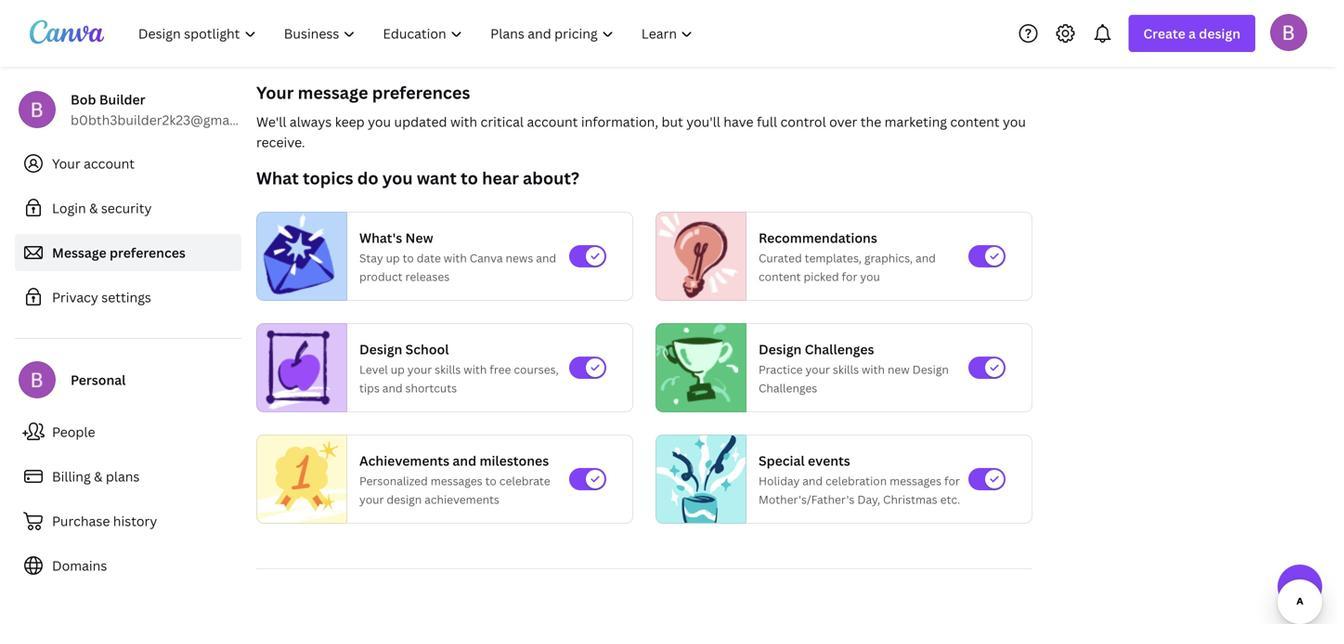Task type: vqa. For each thing, say whether or not it's contained in the screenshot.
up inside What'S New Stay Up To Date With Canva News And Product Releases
yes



Task type: describe. For each thing, give the bounding box(es) containing it.
what's
[[359, 229, 402, 247]]

billing & plans link
[[15, 458, 241, 495]]

critical
[[481, 113, 524, 130]]

privacy settings link
[[15, 279, 241, 316]]

design challenges practice your skills with new design challenges
[[759, 340, 949, 396]]

topic image for design school
[[257, 323, 339, 412]]

what
[[256, 167, 299, 189]]

your inside design school level up your skills with free courses, tips and shortcuts
[[408, 362, 432, 377]]

canva
[[470, 250, 503, 266]]

2 horizontal spatial design
[[913, 362, 949, 377]]

events
[[808, 452, 851, 470]]

level
[[359, 362, 388, 377]]

school
[[406, 340, 449, 358]]

billing
[[52, 468, 91, 485]]

up for design
[[391, 362, 405, 377]]

courses,
[[514, 362, 559, 377]]

achievements and milestones personalized messages to celebrate your design achievements
[[359, 452, 550, 507]]

curated
[[759, 250, 802, 266]]

special
[[759, 452, 805, 470]]

tips
[[359, 380, 380, 396]]

hear
[[482, 167, 519, 189]]

with inside "what's new stay up to date with canva news and product releases"
[[444, 250, 467, 266]]

bob
[[71, 91, 96, 108]]

information,
[[581, 113, 659, 130]]

1 vertical spatial account
[[84, 155, 135, 172]]

the
[[861, 113, 882, 130]]

login & security link
[[15, 189, 241, 227]]

always
[[290, 113, 332, 130]]

topic image for achievements and milestones
[[257, 431, 346, 528]]

and inside the 'recommendations curated templates, graphics, and content picked for you'
[[916, 250, 936, 266]]

and inside achievements and milestones personalized messages to celebrate your design achievements
[[453, 452, 477, 470]]

keep
[[335, 113, 365, 130]]

we'll
[[256, 113, 287, 130]]

to for want
[[461, 167, 478, 189]]

practice
[[759, 362, 803, 377]]

what topics do you want to hear about?
[[256, 167, 580, 189]]

1 vertical spatial challenges
[[759, 380, 818, 396]]

new
[[888, 362, 910, 377]]

holiday
[[759, 473, 800, 489]]

personal
[[71, 371, 126, 389]]

christmas
[[883, 492, 938, 507]]

product
[[359, 269, 403, 284]]

up for what's
[[386, 250, 400, 266]]

celebrate
[[499, 473, 550, 489]]

personalized
[[359, 473, 428, 489]]

your for account
[[52, 155, 81, 172]]

message
[[52, 244, 106, 261]]

?
[[1295, 574, 1305, 600]]

achievements
[[359, 452, 450, 470]]

control
[[781, 113, 826, 130]]

design school level up your skills with free courses, tips and shortcuts
[[359, 340, 559, 396]]

stay
[[359, 250, 383, 266]]

recommendations
[[759, 229, 878, 247]]

but
[[662, 113, 683, 130]]

you inside the 'recommendations curated templates, graphics, and content picked for you'
[[860, 269, 880, 284]]

and inside design school level up your skills with free courses, tips and shortcuts
[[382, 380, 403, 396]]

login & security
[[52, 199, 152, 217]]

to for messages
[[485, 473, 497, 489]]

billing & plans
[[52, 468, 140, 485]]

top level navigation element
[[126, 15, 709, 52]]

security
[[101, 199, 152, 217]]

your inside design challenges practice your skills with new design challenges
[[806, 362, 830, 377]]

create
[[1144, 25, 1186, 42]]

b0bth3builder2k23@gmail.com
[[71, 111, 268, 129]]

people link
[[15, 413, 241, 450]]

special events holiday and celebration messages for mother's/father's day, christmas etc.
[[759, 452, 961, 507]]

design for design school
[[359, 340, 402, 358]]

? button
[[1278, 565, 1323, 609]]

0 vertical spatial challenges
[[805, 340, 874, 358]]

people
[[52, 423, 95, 441]]

free
[[490, 362, 511, 377]]

create a design button
[[1129, 15, 1256, 52]]

account inside your message preferences we'll always keep you updated with critical account information, but you'll have full control over the marketing content you receive.
[[527, 113, 578, 130]]

history
[[113, 512, 157, 530]]

message
[[298, 81, 368, 104]]

a
[[1189, 25, 1196, 42]]

achievements
[[425, 492, 500, 507]]

privacy
[[52, 288, 98, 306]]

etc.
[[941, 492, 961, 507]]

settings
[[101, 288, 151, 306]]

new
[[405, 229, 433, 247]]

recommendations curated templates, graphics, and content picked for you
[[759, 229, 936, 284]]

shortcuts
[[405, 380, 457, 396]]

domains
[[52, 557, 107, 574]]



Task type: locate. For each thing, give the bounding box(es) containing it.
content
[[951, 113, 1000, 130], [759, 269, 801, 284]]

skills inside design challenges practice your skills with new design challenges
[[833, 362, 859, 377]]

design up level
[[359, 340, 402, 358]]

0 horizontal spatial your
[[52, 155, 81, 172]]

to left date
[[403, 250, 414, 266]]

preferences inside your message preferences we'll always keep you updated with critical account information, but you'll have full control over the marketing content you receive.
[[372, 81, 470, 104]]

and up achievements
[[453, 452, 477, 470]]

0 vertical spatial up
[[386, 250, 400, 266]]

and up mother's/father's in the bottom of the page
[[803, 473, 823, 489]]

1 vertical spatial &
[[94, 468, 103, 485]]

domains link
[[15, 547, 241, 584]]

login
[[52, 199, 86, 217]]

messages up achievements
[[431, 473, 483, 489]]

& right login
[[89, 199, 98, 217]]

and right graphics,
[[916, 250, 936, 266]]

with inside design school level up your skills with free courses, tips and shortcuts
[[464, 362, 487, 377]]

updated
[[394, 113, 447, 130]]

up right level
[[391, 362, 405, 377]]

preferences down the login & security link
[[110, 244, 186, 261]]

topic image for recommendations
[[657, 212, 738, 301]]

your account
[[52, 155, 135, 172]]

& inside the login & security link
[[89, 199, 98, 217]]

1 vertical spatial up
[[391, 362, 405, 377]]

topic image for design challenges
[[657, 323, 738, 412]]

design down personalized
[[387, 492, 422, 507]]

topic image left tips
[[257, 323, 339, 412]]

account
[[527, 113, 578, 130], [84, 155, 135, 172]]

message preferences
[[52, 244, 186, 261]]

messages up christmas in the right of the page
[[890, 473, 942, 489]]

design
[[359, 340, 402, 358], [759, 340, 802, 358], [913, 362, 949, 377]]

0 horizontal spatial messages
[[431, 473, 483, 489]]

0 horizontal spatial skills
[[435, 362, 461, 377]]

skills up the shortcuts
[[435, 362, 461, 377]]

receive.
[[256, 133, 305, 151]]

with right date
[[444, 250, 467, 266]]

with inside your message preferences we'll always keep you updated with critical account information, but you'll have full control over the marketing content you receive.
[[450, 113, 478, 130]]

0 horizontal spatial for
[[842, 269, 858, 284]]

topic image
[[257, 212, 339, 301], [657, 212, 738, 301], [257, 323, 339, 412], [657, 323, 738, 412], [257, 431, 346, 528], [657, 431, 746, 528]]

1 vertical spatial preferences
[[110, 244, 186, 261]]

1 vertical spatial content
[[759, 269, 801, 284]]

up inside "what's new stay up to date with canva news and product releases"
[[386, 250, 400, 266]]

0 horizontal spatial design
[[359, 340, 402, 358]]

0 horizontal spatial content
[[759, 269, 801, 284]]

1 horizontal spatial design
[[759, 340, 802, 358]]

your inside achievements and milestones personalized messages to celebrate your design achievements
[[359, 492, 384, 507]]

about?
[[523, 167, 580, 189]]

2 horizontal spatial to
[[485, 473, 497, 489]]

1 skills from the left
[[435, 362, 461, 377]]

your up we'll
[[256, 81, 294, 104]]

account up login & security
[[84, 155, 135, 172]]

topic image left curated at the right top of the page
[[657, 212, 738, 301]]

2 skills from the left
[[833, 362, 859, 377]]

celebration
[[826, 473, 887, 489]]

topic image for what's new
[[257, 212, 339, 301]]

1 vertical spatial for
[[945, 473, 960, 489]]

design right new
[[913, 362, 949, 377]]

1 vertical spatial to
[[403, 250, 414, 266]]

&
[[89, 199, 98, 217], [94, 468, 103, 485]]

design
[[1199, 25, 1241, 42], [387, 492, 422, 507]]

your for message
[[256, 81, 294, 104]]

skills left new
[[833, 362, 859, 377]]

1 horizontal spatial account
[[527, 113, 578, 130]]

& for billing
[[94, 468, 103, 485]]

topic image left practice
[[657, 323, 738, 412]]

messages inside special events holiday and celebration messages for mother's/father's day, christmas etc.
[[890, 473, 942, 489]]

milestones
[[480, 452, 549, 470]]

full
[[757, 113, 777, 130]]

0 horizontal spatial preferences
[[110, 244, 186, 261]]

topic image for special events
[[657, 431, 746, 528]]

topic image left holiday
[[657, 431, 746, 528]]

day,
[[858, 492, 881, 507]]

to down the milestones
[[485, 473, 497, 489]]

and
[[536, 250, 556, 266], [916, 250, 936, 266], [382, 380, 403, 396], [453, 452, 477, 470], [803, 473, 823, 489]]

do
[[357, 167, 379, 189]]

message preferences link
[[15, 234, 241, 271]]

your account link
[[15, 145, 241, 182]]

design inside design school level up your skills with free courses, tips and shortcuts
[[359, 340, 402, 358]]

want
[[417, 167, 457, 189]]

up inside design school level up your skills with free courses, tips and shortcuts
[[391, 362, 405, 377]]

design for design challenges
[[759, 340, 802, 358]]

your
[[256, 81, 294, 104], [52, 155, 81, 172]]

content inside your message preferences we'll always keep you updated with critical account information, but you'll have full control over the marketing content you receive.
[[951, 113, 1000, 130]]

design up practice
[[759, 340, 802, 358]]

0 vertical spatial account
[[527, 113, 578, 130]]

up right stay
[[386, 250, 400, 266]]

1 horizontal spatial skills
[[833, 362, 859, 377]]

0 horizontal spatial account
[[84, 155, 135, 172]]

0 vertical spatial preferences
[[372, 81, 470, 104]]

create a design
[[1144, 25, 1241, 42]]

to inside achievements and milestones personalized messages to celebrate your design achievements
[[485, 473, 497, 489]]

0 horizontal spatial to
[[403, 250, 414, 266]]

up
[[386, 250, 400, 266], [391, 362, 405, 377]]

topic image left stay
[[257, 212, 339, 301]]

mother's/father's
[[759, 492, 855, 507]]

content down curated at the right top of the page
[[759, 269, 801, 284]]

0 horizontal spatial design
[[387, 492, 422, 507]]

with left new
[[862, 362, 885, 377]]

over
[[830, 113, 858, 130]]

1 horizontal spatial preferences
[[372, 81, 470, 104]]

to left hear
[[461, 167, 478, 189]]

purchase
[[52, 512, 110, 530]]

1 messages from the left
[[431, 473, 483, 489]]

templates,
[[805, 250, 862, 266]]

picked
[[804, 269, 839, 284]]

& for login
[[89, 199, 98, 217]]

& left plans
[[94, 468, 103, 485]]

0 vertical spatial &
[[89, 199, 98, 217]]

your inside your message preferences we'll always keep you updated with critical account information, but you'll have full control over the marketing content you receive.
[[256, 81, 294, 104]]

your inside your account link
[[52, 155, 81, 172]]

graphics,
[[865, 250, 913, 266]]

you
[[368, 113, 391, 130], [1003, 113, 1026, 130], [383, 167, 413, 189], [860, 269, 880, 284]]

0 horizontal spatial your
[[359, 492, 384, 507]]

account right critical
[[527, 113, 578, 130]]

1 horizontal spatial your
[[256, 81, 294, 104]]

and right news
[[536, 250, 556, 266]]

0 vertical spatial design
[[1199, 25, 1241, 42]]

topics
[[303, 167, 353, 189]]

your right practice
[[806, 362, 830, 377]]

challenges down picked
[[805, 340, 874, 358]]

1 horizontal spatial to
[[461, 167, 478, 189]]

date
[[417, 250, 441, 266]]

& inside billing & plans link
[[94, 468, 103, 485]]

design inside dropdown button
[[1199, 25, 1241, 42]]

0 vertical spatial for
[[842, 269, 858, 284]]

to inside "what's new stay up to date with canva news and product releases"
[[403, 250, 414, 266]]

for down templates,
[[842, 269, 858, 284]]

0 vertical spatial content
[[951, 113, 1000, 130]]

privacy settings
[[52, 288, 151, 306]]

content right "marketing"
[[951, 113, 1000, 130]]

challenges down practice
[[759, 380, 818, 396]]

and inside "what's new stay up to date with canva news and product releases"
[[536, 250, 556, 266]]

your down personalized
[[359, 492, 384, 507]]

for inside the 'recommendations curated templates, graphics, and content picked for you'
[[842, 269, 858, 284]]

your
[[408, 362, 432, 377], [806, 362, 830, 377], [359, 492, 384, 507]]

for up etc.
[[945, 473, 960, 489]]

with
[[450, 113, 478, 130], [444, 250, 467, 266], [464, 362, 487, 377], [862, 362, 885, 377]]

releases
[[405, 269, 450, 284]]

purchase history link
[[15, 502, 241, 540]]

bob builder b0bth3builder2k23@gmail.com
[[71, 91, 268, 129]]

your message preferences we'll always keep you updated with critical account information, but you'll have full control over the marketing content you receive.
[[256, 81, 1026, 151]]

design inside achievements and milestones personalized messages to celebrate your design achievements
[[387, 492, 422, 507]]

and right tips
[[382, 380, 403, 396]]

skills inside design school level up your skills with free courses, tips and shortcuts
[[435, 362, 461, 377]]

2 vertical spatial to
[[485, 473, 497, 489]]

with left critical
[[450, 113, 478, 130]]

1 vertical spatial your
[[52, 155, 81, 172]]

1 horizontal spatial for
[[945, 473, 960, 489]]

1 horizontal spatial design
[[1199, 25, 1241, 42]]

have
[[724, 113, 754, 130]]

builder
[[99, 91, 145, 108]]

messages inside achievements and milestones personalized messages to celebrate your design achievements
[[431, 473, 483, 489]]

0 vertical spatial to
[[461, 167, 478, 189]]

0 vertical spatial your
[[256, 81, 294, 104]]

marketing
[[885, 113, 947, 130]]

news
[[506, 250, 533, 266]]

2 horizontal spatial your
[[806, 362, 830, 377]]

topic image left personalized
[[257, 431, 346, 528]]

design right a
[[1199, 25, 1241, 42]]

content inside the 'recommendations curated templates, graphics, and content picked for you'
[[759, 269, 801, 284]]

1 horizontal spatial content
[[951, 113, 1000, 130]]

plans
[[106, 468, 140, 485]]

1 horizontal spatial messages
[[890, 473, 942, 489]]

your down school
[[408, 362, 432, 377]]

challenges
[[805, 340, 874, 358], [759, 380, 818, 396]]

your up login
[[52, 155, 81, 172]]

preferences up the updated
[[372, 81, 470, 104]]

bob builder image
[[1271, 14, 1308, 51]]

you'll
[[687, 113, 721, 130]]

1 vertical spatial design
[[387, 492, 422, 507]]

for inside special events holiday and celebration messages for mother's/father's day, christmas etc.
[[945, 473, 960, 489]]

with inside design challenges practice your skills with new design challenges
[[862, 362, 885, 377]]

and inside special events holiday and celebration messages for mother's/father's day, christmas etc.
[[803, 473, 823, 489]]

skills
[[435, 362, 461, 377], [833, 362, 859, 377]]

purchase history
[[52, 512, 157, 530]]

1 horizontal spatial your
[[408, 362, 432, 377]]

with left free
[[464, 362, 487, 377]]

for
[[842, 269, 858, 284], [945, 473, 960, 489]]

2 messages from the left
[[890, 473, 942, 489]]

what's new stay up to date with canva news and product releases
[[359, 229, 556, 284]]



